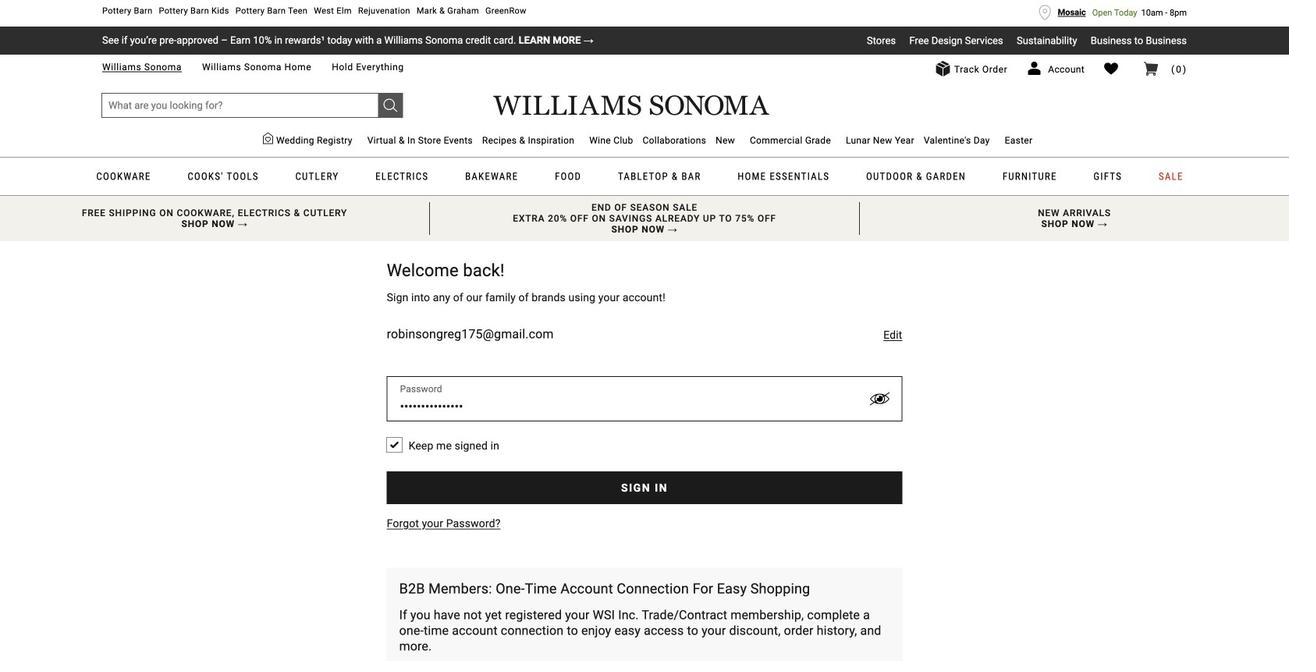 Task type: describe. For each thing, give the bounding box(es) containing it.
Password password field
[[387, 376, 903, 421]]



Task type: vqa. For each thing, say whether or not it's contained in the screenshot.
the Password password field
yes



Task type: locate. For each thing, give the bounding box(es) containing it.
None checkbox
[[387, 437, 402, 453]]

Search search field
[[101, 93, 403, 118]]



